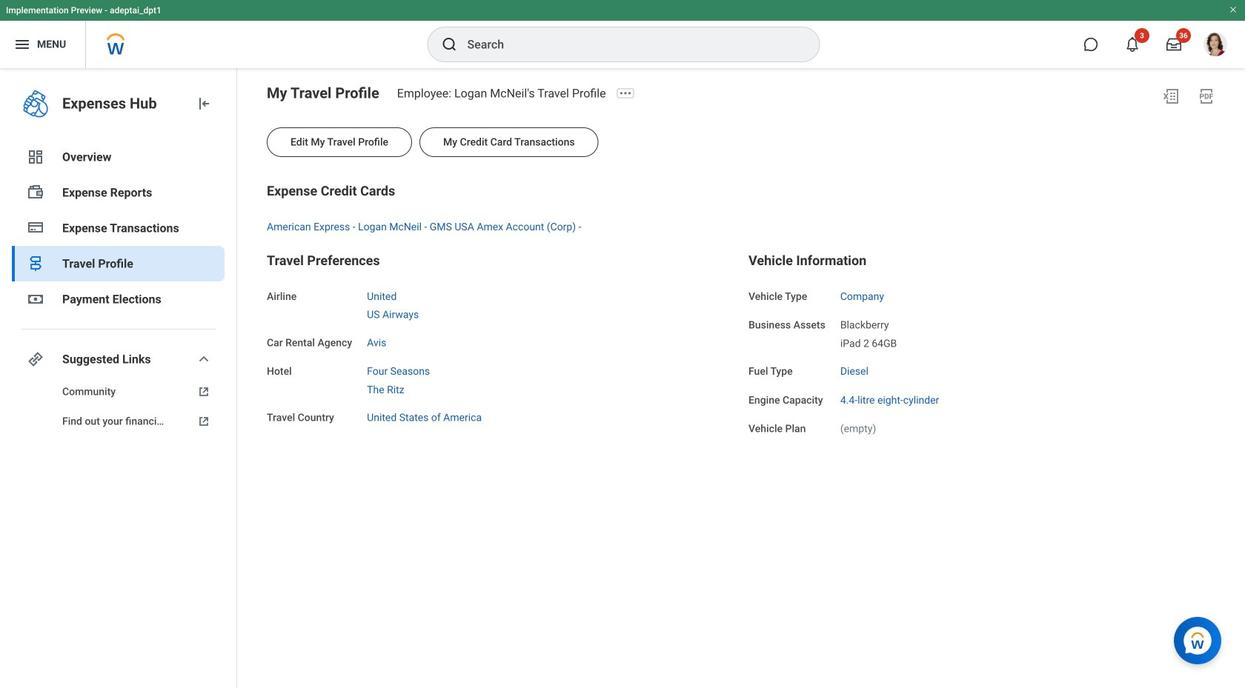 Task type: vqa. For each thing, say whether or not it's contained in the screenshot.
Preview at left
no



Task type: describe. For each thing, give the bounding box(es) containing it.
export to excel image
[[1163, 87, 1180, 105]]

inbox large image
[[1167, 37, 1182, 52]]

ipad 2 64gb element
[[841, 335, 897, 350]]

view printable version (pdf) image
[[1198, 87, 1216, 105]]

profile logan mcneil image
[[1204, 33, 1228, 59]]

notifications large image
[[1125, 37, 1140, 52]]

blackberry element
[[841, 316, 889, 331]]

Search Workday  search field
[[467, 28, 789, 61]]

dashboard image
[[27, 148, 44, 166]]

close environment banner image
[[1229, 5, 1238, 14]]

task pay image
[[27, 184, 44, 202]]

navigation pane region
[[0, 68, 237, 689]]



Task type: locate. For each thing, give the bounding box(es) containing it.
2 ext link image from the top
[[195, 414, 213, 429]]

transformation import image
[[195, 95, 213, 113]]

timeline milestone image
[[27, 255, 44, 273]]

justify image
[[13, 36, 31, 53]]

link image
[[27, 351, 44, 368]]

1 ext link image from the top
[[195, 385, 213, 400]]

items selected list
[[367, 287, 443, 322], [841, 316, 921, 351], [367, 363, 454, 397]]

employee: logan mcneil's travel profile element
[[397, 86, 615, 100]]

1 vertical spatial ext link image
[[195, 414, 213, 429]]

dollar image
[[27, 291, 44, 308]]

credit card image
[[27, 219, 44, 237]]

group
[[267, 182, 1216, 234], [267, 252, 734, 426], [749, 252, 1216, 437]]

banner
[[0, 0, 1246, 68]]

chevron down small image
[[195, 351, 213, 368]]

expenses hub element
[[62, 93, 183, 114]]

search image
[[441, 36, 459, 53]]

ext link image
[[195, 385, 213, 400], [195, 414, 213, 429]]

0 vertical spatial ext link image
[[195, 385, 213, 400]]



